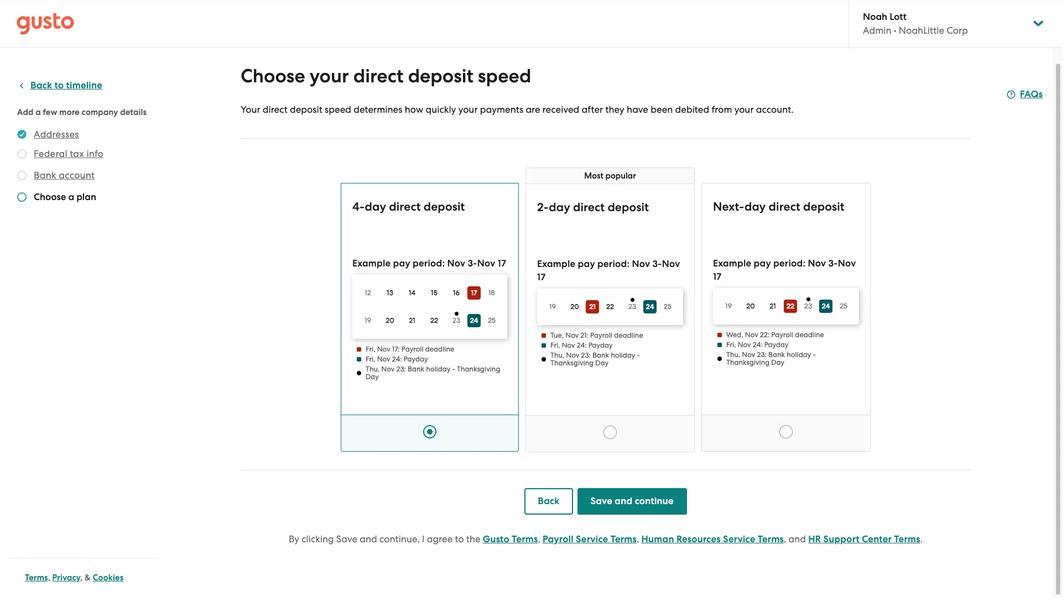 Task type: describe. For each thing, give the bounding box(es) containing it.
human
[[641, 534, 674, 545]]

17 inside most popular button
[[537, 272, 546, 283]]

lott
[[890, 11, 907, 23]]

deposit for 4-day direct deposit
[[424, 200, 465, 214]]

1 vertical spatial speed
[[325, 104, 351, 115]]

federal tax info
[[34, 148, 104, 159]]

federal tax info button
[[34, 147, 104, 160]]

check image
[[17, 149, 27, 159]]

fri, nov 24 : payday for 4-
[[366, 355, 428, 363]]

fri, for next-
[[726, 341, 736, 349]]

circle check image
[[17, 128, 27, 141]]

debited
[[675, 104, 709, 115]]

pay for next-
[[754, 258, 771, 269]]

payday for 2-
[[588, 341, 613, 350]]

day for 2-
[[595, 359, 609, 367]]

save inside save and continue button
[[590, 496, 612, 507]]

noah
[[863, 11, 887, 23]]

cookies
[[93, 573, 124, 583]]

4-day direct deposit
[[352, 200, 465, 214]]

back to timeline button
[[17, 79, 102, 92]]

day for 4-
[[365, 200, 386, 214]]

choose a plan list
[[17, 128, 153, 206]]

bank for 2-day direct deposit
[[592, 351, 609, 360]]

popular
[[605, 171, 636, 181]]

2 service from the left
[[723, 534, 755, 545]]

terms link
[[25, 573, 48, 583]]

thanksgiving for 2-
[[550, 359, 594, 367]]

fri, up thu, nov 23 : bank holiday -
[[366, 345, 375, 353]]

a for few
[[36, 107, 41, 117]]

save and continue button
[[577, 488, 687, 515]]

privacy
[[52, 573, 80, 583]]

20 for next-
[[746, 302, 755, 310]]

few
[[43, 107, 57, 117]]

gusto
[[483, 534, 509, 545]]

from
[[712, 104, 732, 115]]

quickly
[[426, 104, 456, 115]]

1 check image from the top
[[17, 171, 27, 180]]

holiday for 4-day direct deposit
[[426, 365, 450, 373]]

continue,
[[379, 534, 420, 545]]

period for next-day direct deposit
[[773, 258, 803, 269]]

after
[[582, 104, 603, 115]]

holiday for next-day direct deposit
[[787, 351, 811, 359]]

1 horizontal spatial your
[[458, 104, 478, 115]]

fri, nov 24 : payday for next-
[[726, 341, 789, 349]]

deadline for next-day direct deposit
[[795, 331, 824, 339]]

next-day direct deposit
[[713, 200, 845, 214]]

thanksgiving inside 'thanksgiving day'
[[457, 365, 500, 373]]

determines
[[354, 104, 402, 115]]

day inside 'thanksgiving day'
[[366, 373, 379, 381]]

and inside button
[[615, 496, 632, 507]]

your direct deposit speed determines how quickly your payments are received after they have been debited from your account.
[[241, 104, 794, 115]]

1 horizontal spatial speed
[[478, 65, 531, 87]]

&
[[85, 573, 91, 583]]

plan
[[76, 191, 96, 203]]

2-day direct deposit
[[537, 200, 649, 215]]

a for plan
[[68, 191, 74, 203]]

23 down wed, nov 22 : payroll deadline
[[757, 351, 765, 359]]

22 right wed,
[[760, 331, 768, 339]]

deposit for 2-day direct deposit
[[608, 200, 649, 215]]

payday for next-
[[764, 341, 789, 349]]

thanksgiving day
[[366, 365, 500, 381]]

federal
[[34, 148, 67, 159]]

payroll service terms link
[[543, 534, 637, 545]]

human resources service terms link
[[641, 534, 784, 545]]

21 right "tue,"
[[580, 331, 587, 340]]

12
[[365, 289, 371, 297]]

period for 4-day direct deposit
[[413, 258, 442, 269]]

21 up wed, nov 22 : payroll deadline
[[770, 302, 776, 310]]

bank account button
[[34, 169, 95, 182]]

company
[[82, 107, 118, 117]]

tue, nov 21 : payroll deadline
[[550, 331, 643, 340]]

payments
[[480, 104, 523, 115]]

wed,
[[726, 331, 743, 339]]

bank for 4-day direct deposit
[[408, 365, 424, 373]]

timeline
[[66, 80, 102, 91]]

23 up tue, nov 21 : payroll deadline
[[628, 303, 636, 311]]

noah lott admin • noahlittle corp
[[863, 11, 968, 36]]

account
[[59, 170, 95, 181]]

account.
[[756, 104, 794, 115]]

save inside 'by clicking save and continue, i agree to the gusto terms , payroll service terms , human resources service terms , and hr support center terms .'
[[336, 534, 357, 545]]

day for next-
[[744, 200, 766, 214]]

0 horizontal spatial your
[[310, 65, 349, 87]]

18
[[489, 289, 495, 297]]

2 horizontal spatial your
[[734, 104, 754, 115]]

0 horizontal spatial and
[[360, 534, 377, 545]]

clicking
[[302, 534, 334, 545]]

addresses
[[34, 129, 79, 140]]

continue
[[635, 496, 674, 507]]

details
[[120, 107, 147, 117]]

center
[[862, 534, 892, 545]]

23 down the fri, nov 17 : payroll deadline
[[396, 365, 404, 373]]

terms left privacy link
[[25, 573, 48, 583]]

day for next-
[[771, 358, 784, 367]]

admin
[[863, 25, 891, 36]]

bank for next-day direct deposit
[[768, 351, 785, 359]]

13
[[387, 289, 393, 297]]

16
[[453, 289, 460, 297]]

terms right the "center"
[[894, 534, 920, 545]]

example pay period : nov 3 - for next-
[[713, 258, 838, 269]]

how
[[405, 104, 423, 115]]

, left hr
[[784, 534, 786, 545]]

0 horizontal spatial 19
[[365, 316, 371, 325]]

deadline for 2-day direct deposit
[[614, 331, 643, 340]]

tax
[[70, 148, 84, 159]]

23 down tue, nov 21 : payroll deadline
[[581, 351, 589, 360]]

payroll for next-
[[771, 331, 793, 339]]

more
[[59, 107, 80, 117]]

hr support center terms link
[[808, 534, 920, 545]]

fri, for 2-
[[550, 341, 560, 350]]

thu, nov 23 : bank holiday - thanksgiving day for next-
[[726, 351, 816, 367]]

thu, for 4-
[[366, 365, 380, 373]]

, down back button
[[538, 534, 540, 545]]

, left human
[[637, 534, 639, 545]]

corp
[[947, 25, 968, 36]]

19 for 2-
[[549, 303, 556, 311]]

thu, nov 23 : bank holiday - thanksgiving day for 2-
[[550, 351, 640, 367]]

faqs button
[[1007, 88, 1043, 101]]

privacy link
[[52, 573, 80, 583]]

support
[[823, 534, 860, 545]]

resources
[[676, 534, 721, 545]]

gusto terms link
[[483, 534, 538, 545]]

deposit for choose your direct deposit speed
[[408, 65, 473, 87]]

by
[[289, 534, 299, 545]]



Task type: vqa. For each thing, say whether or not it's contained in the screenshot.
THE 24
yes



Task type: locate. For each thing, give the bounding box(es) containing it.
back up gusto terms link
[[538, 496, 560, 507]]

choose for choose your direct deposit speed
[[241, 65, 305, 87]]

0 horizontal spatial save
[[336, 534, 357, 545]]

0 horizontal spatial fri, nov 24 : payday
[[366, 355, 428, 363]]

0 horizontal spatial example pay period : nov 3 -
[[537, 258, 662, 270]]

tue,
[[550, 331, 564, 340]]

a left the plan
[[68, 191, 74, 203]]

direct for 4-day direct deposit
[[389, 200, 421, 214]]

payday down wed, nov 22 : payroll deadline
[[764, 341, 789, 349]]

1 horizontal spatial 25
[[664, 303, 672, 311]]

bank down federal
[[34, 170, 56, 181]]

0 horizontal spatial 3
[[468, 258, 473, 269]]

to
[[55, 80, 64, 91], [455, 534, 464, 545]]

0 horizontal spatial deadline
[[425, 345, 454, 353]]

2 horizontal spatial 20
[[746, 302, 755, 310]]

next-
[[713, 200, 744, 214]]

1 horizontal spatial 20
[[570, 303, 579, 311]]

0 horizontal spatial holiday
[[426, 365, 450, 373]]

choose
[[241, 65, 305, 87], [34, 191, 66, 203]]

1 vertical spatial save
[[336, 534, 357, 545]]

cookies button
[[93, 571, 124, 585]]

1 horizontal spatial nov 17
[[713, 258, 856, 283]]

1 horizontal spatial fri, nov 24 : payday
[[550, 341, 613, 350]]

fri, nov 24 : payday down tue, nov 21 : payroll deadline
[[550, 341, 613, 350]]

0 horizontal spatial back
[[30, 80, 52, 91]]

1 horizontal spatial a
[[68, 191, 74, 203]]

example for 2-
[[537, 258, 575, 270]]

2 horizontal spatial thanksgiving
[[726, 358, 770, 367]]

deposit
[[408, 65, 473, 87], [290, 104, 322, 115], [424, 200, 465, 214], [803, 200, 845, 214], [608, 200, 649, 215]]

to inside button
[[55, 80, 64, 91]]

home image
[[17, 12, 74, 35]]

most
[[584, 171, 603, 181]]

fri, down "tue,"
[[550, 341, 560, 350]]

fri, inside most popular button
[[550, 341, 560, 350]]

None button
[[341, 183, 519, 452], [701, 183, 871, 452], [341, 183, 519, 452], [701, 183, 871, 452]]

been
[[651, 104, 673, 115]]

payday
[[764, 341, 789, 349], [588, 341, 613, 350], [404, 355, 428, 363]]

choose your direct deposit speed
[[241, 65, 531, 87]]

example
[[352, 258, 391, 269], [713, 258, 751, 269], [537, 258, 575, 270]]

choose inside list
[[34, 191, 66, 203]]

2-
[[537, 200, 549, 215]]

most popular
[[584, 171, 636, 181]]

0 horizontal spatial example
[[352, 258, 391, 269]]

a inside list
[[68, 191, 74, 203]]

back up few
[[30, 80, 52, 91]]

thanksgiving for next-
[[726, 358, 770, 367]]

pay for 2-
[[578, 258, 595, 270]]

holiday down tue, nov 21 : payroll deadline
[[611, 351, 635, 360]]

3
[[468, 258, 473, 269], [828, 258, 834, 269], [652, 258, 658, 270]]

0 vertical spatial a
[[36, 107, 41, 117]]

Most popular button
[[525, 184, 695, 452]]

20
[[746, 302, 755, 310], [570, 303, 579, 311], [386, 316, 394, 325]]

to left the
[[455, 534, 464, 545]]

1 horizontal spatial deadline
[[614, 331, 643, 340]]

fri, nov 17 : payroll deadline
[[366, 345, 454, 353]]

by clicking save and continue, i agree to the gusto terms , payroll service terms , human resources service terms , and hr support center terms .
[[289, 534, 923, 545]]

1 horizontal spatial save
[[590, 496, 612, 507]]

0 horizontal spatial payday
[[404, 355, 428, 363]]

back
[[30, 80, 52, 91], [538, 496, 560, 507]]

0 horizontal spatial day
[[365, 200, 386, 214]]

to inside 'by clicking save and continue, i agree to the gusto terms , payroll service terms , human resources service terms , and hr support center terms .'
[[455, 534, 464, 545]]

payday down tue, nov 21 : payroll deadline
[[588, 341, 613, 350]]

terms right gusto
[[512, 534, 538, 545]]

nov 17 for 2-
[[537, 258, 680, 283]]

:
[[442, 258, 445, 269], [803, 258, 805, 269], [627, 258, 630, 270], [768, 331, 770, 339], [587, 331, 589, 340], [761, 341, 762, 349], [585, 341, 587, 350], [398, 345, 400, 353], [765, 351, 767, 359], [589, 351, 591, 360], [400, 355, 402, 363], [404, 365, 406, 373]]

example pay period : nov 3 - inside most popular button
[[537, 258, 662, 270]]

1 horizontal spatial payday
[[588, 341, 613, 350]]

1 horizontal spatial thu, nov 23 : bank holiday - thanksgiving day
[[726, 351, 816, 367]]

19 up wed,
[[725, 302, 732, 310]]

1 service from the left
[[576, 534, 608, 545]]

payroll for 4-
[[401, 345, 424, 353]]

1 vertical spatial check image
[[17, 192, 27, 202]]

2 horizontal spatial example
[[713, 258, 751, 269]]

20 for 2-
[[570, 303, 579, 311]]

1 horizontal spatial day
[[595, 359, 609, 367]]

fri, down the fri, nov 17 : payroll deadline
[[366, 355, 375, 363]]

example pay period : nov 3 - nov 17
[[352, 258, 506, 269]]

21 down 14
[[409, 316, 415, 325]]

payroll right "tue,"
[[590, 331, 612, 340]]

day inside most popular button
[[595, 359, 609, 367]]

0 vertical spatial to
[[55, 80, 64, 91]]

save right clicking
[[336, 534, 357, 545]]

2 horizontal spatial 3
[[828, 258, 834, 269]]

1 horizontal spatial 19
[[549, 303, 556, 311]]

payday for 4-
[[404, 355, 428, 363]]

bank
[[34, 170, 56, 181], [768, 351, 785, 359], [592, 351, 609, 360], [408, 365, 424, 373]]

2 check image from the top
[[17, 192, 27, 202]]

bank down the fri, nov 17 : payroll deadline
[[408, 365, 424, 373]]

bank inside most popular button
[[592, 351, 609, 360]]

.
[[920, 534, 923, 545]]

holiday inside most popular button
[[611, 351, 635, 360]]

are
[[526, 104, 540, 115]]

3 for 4-day direct deposit
[[468, 258, 473, 269]]

choose up 'your'
[[241, 65, 305, 87]]

20 up tue, nov 21 : payroll deadline
[[570, 303, 579, 311]]

i
[[422, 534, 425, 545]]

save
[[590, 496, 612, 507], [336, 534, 357, 545]]

terms , privacy , & cookies
[[25, 573, 124, 583]]

add
[[17, 107, 34, 117]]

thu, nov 23 : bank holiday - thanksgiving day inside most popular button
[[550, 351, 640, 367]]

1 horizontal spatial 3
[[652, 258, 658, 270]]

21 up tue, nov 21 : payroll deadline
[[589, 303, 596, 311]]

4-
[[352, 200, 365, 214]]

hr
[[808, 534, 821, 545]]

speed up payments
[[478, 65, 531, 87]]

fri, down wed,
[[726, 341, 736, 349]]

thanksgiving
[[726, 358, 770, 367], [550, 359, 594, 367], [457, 365, 500, 373]]

0 horizontal spatial 25
[[488, 316, 496, 325]]

1 horizontal spatial thanksgiving
[[550, 359, 594, 367]]

back button
[[524, 488, 573, 515]]

info
[[87, 148, 104, 159]]

payroll inside most popular button
[[590, 331, 612, 340]]

1 vertical spatial back
[[538, 496, 560, 507]]

2 horizontal spatial period
[[773, 258, 803, 269]]

payroll
[[771, 331, 793, 339], [590, 331, 612, 340], [401, 345, 424, 353], [543, 534, 573, 545]]

14
[[409, 289, 415, 297]]

fri, nov 24 : payday
[[726, 341, 789, 349], [550, 341, 613, 350], [366, 355, 428, 363]]

speed
[[478, 65, 531, 87], [325, 104, 351, 115]]

day inside most popular button
[[549, 200, 570, 215]]

back for back
[[538, 496, 560, 507]]

deadline
[[795, 331, 824, 339], [614, 331, 643, 340], [425, 345, 454, 353]]

1 horizontal spatial period
[[597, 258, 627, 270]]

nov 17 inside most popular button
[[537, 258, 680, 283]]

1 horizontal spatial back
[[538, 496, 560, 507]]

thu, nov 23 : bank holiday - thanksgiving day
[[726, 351, 816, 367], [550, 351, 640, 367]]

nov 17 for next-
[[713, 258, 856, 283]]

have
[[627, 104, 648, 115]]

1 horizontal spatial choose
[[241, 65, 305, 87]]

terms left human
[[610, 534, 637, 545]]

fri, nov 24 : payday for 2-
[[550, 341, 613, 350]]

, left &
[[80, 573, 83, 583]]

0 horizontal spatial nov 17
[[537, 258, 680, 283]]

1 horizontal spatial example pay period : nov 3 -
[[713, 258, 838, 269]]

payroll for 2-
[[590, 331, 612, 340]]

17
[[498, 258, 506, 269], [713, 271, 722, 283], [537, 272, 546, 283], [471, 289, 477, 297], [392, 345, 398, 353]]

speed left determines
[[325, 104, 351, 115]]

0 horizontal spatial thu, nov 23 : bank holiday - thanksgiving day
[[550, 351, 640, 367]]

payroll right wed,
[[771, 331, 793, 339]]

25
[[840, 302, 847, 310], [664, 303, 672, 311], [488, 316, 496, 325]]

0 horizontal spatial a
[[36, 107, 41, 117]]

2 horizontal spatial fri, nov 24 : payday
[[726, 341, 789, 349]]

thu, down "tue,"
[[550, 351, 564, 360]]

save up 'by clicking save and continue, i agree to the gusto terms , payroll service terms , human resources service terms , and hr support center terms .' in the bottom of the page
[[590, 496, 612, 507]]

bank account
[[34, 170, 95, 181]]

2 horizontal spatial pay
[[754, 258, 771, 269]]

24
[[822, 302, 830, 310], [646, 303, 654, 311], [470, 317, 478, 325], [753, 341, 761, 349], [577, 341, 585, 350], [392, 355, 400, 363]]

22 down 15
[[430, 316, 438, 325]]

pay inside most popular button
[[578, 258, 595, 270]]

thanksgiving inside most popular button
[[550, 359, 594, 367]]

19 for next-
[[725, 302, 732, 310]]

23 up wed, nov 22 : payroll deadline
[[804, 302, 812, 310]]

back inside button
[[538, 496, 560, 507]]

pay for 4-
[[393, 258, 410, 269]]

back for back to timeline
[[30, 80, 52, 91]]

thu,
[[726, 351, 740, 359], [550, 351, 564, 360], [366, 365, 380, 373]]

2 horizontal spatial holiday
[[787, 351, 811, 359]]

direct for choose your direct deposit speed
[[353, 65, 404, 87]]

•
[[894, 25, 896, 36]]

0 vertical spatial speed
[[478, 65, 531, 87]]

faqs
[[1020, 89, 1043, 100]]

1 horizontal spatial to
[[455, 534, 464, 545]]

service down save and continue button
[[576, 534, 608, 545]]

save and continue
[[590, 496, 674, 507]]

fri, nov 24 : payday down the fri, nov 17 : payroll deadline
[[366, 355, 428, 363]]

bank down wed, nov 22 : payroll deadline
[[768, 351, 785, 359]]

2 horizontal spatial payday
[[764, 341, 789, 349]]

a left few
[[36, 107, 41, 117]]

2 horizontal spatial day
[[744, 200, 766, 214]]

back to timeline
[[30, 80, 102, 91]]

1 horizontal spatial pay
[[578, 258, 595, 270]]

payday inside most popular button
[[588, 341, 613, 350]]

they
[[605, 104, 624, 115]]

example for 4-
[[352, 258, 391, 269]]

direct for next-day direct deposit
[[769, 200, 800, 214]]

22 up wed, nov 22 : payroll deadline
[[787, 302, 794, 310]]

the
[[466, 534, 480, 545]]

period for 2-day direct deposit
[[597, 258, 627, 270]]

terms
[[512, 534, 538, 545], [610, 534, 637, 545], [758, 534, 784, 545], [894, 534, 920, 545], [25, 573, 48, 583]]

3 for next-day direct deposit
[[828, 258, 834, 269]]

back inside button
[[30, 80, 52, 91]]

day down tue, nov 21 : payroll deadline
[[595, 359, 609, 367]]

19 down 12
[[365, 316, 371, 325]]

wed, nov 22 : payroll deadline
[[726, 331, 824, 339]]

thu, nov 23 : bank holiday - thanksgiving day down tue, nov 21 : payroll deadline
[[550, 351, 640, 367]]

choose for choose a plan
[[34, 191, 66, 203]]

25 for next-day direct deposit
[[840, 302, 847, 310]]

direct for 2-day direct deposit
[[573, 200, 605, 215]]

to left timeline
[[55, 80, 64, 91]]

0 horizontal spatial speed
[[325, 104, 351, 115]]

agree
[[427, 534, 453, 545]]

bank down tue, nov 21 : payroll deadline
[[592, 351, 609, 360]]

22 up tue, nov 21 : payroll deadline
[[606, 303, 614, 311]]

2 horizontal spatial deadline
[[795, 331, 824, 339]]

2 horizontal spatial 25
[[840, 302, 847, 310]]

19 up "tue,"
[[549, 303, 556, 311]]

2 horizontal spatial thu,
[[726, 351, 740, 359]]

deadline for 4-day direct deposit
[[425, 345, 454, 353]]

service right resources
[[723, 534, 755, 545]]

1 vertical spatial a
[[68, 191, 74, 203]]

0 horizontal spatial service
[[576, 534, 608, 545]]

thu, for 2-
[[550, 351, 564, 360]]

thu, nov 23 : bank holiday - thanksgiving day down wed, nov 22 : payroll deadline
[[726, 351, 816, 367]]

terms left hr
[[758, 534, 784, 545]]

2 horizontal spatial and
[[789, 534, 806, 545]]

0 vertical spatial choose
[[241, 65, 305, 87]]

day down the fri, nov 17 : payroll deadline
[[366, 373, 379, 381]]

thu, for next-
[[726, 351, 740, 359]]

None radio
[[423, 425, 436, 439], [603, 426, 617, 439], [423, 425, 436, 439], [603, 426, 617, 439]]

and left continue,
[[360, 534, 377, 545]]

, left privacy link
[[48, 573, 50, 583]]

choose a plan
[[34, 191, 96, 203]]

thu, down the fri, nov 17 : payroll deadline
[[366, 365, 380, 373]]

0 horizontal spatial pay
[[393, 258, 410, 269]]

0 vertical spatial check image
[[17, 171, 27, 180]]

3 for 2-day direct deposit
[[652, 258, 658, 270]]

period
[[413, 258, 442, 269], [773, 258, 803, 269], [597, 258, 627, 270]]

1 horizontal spatial service
[[723, 534, 755, 545]]

received
[[542, 104, 579, 115]]

payroll down back button
[[543, 534, 573, 545]]

your
[[241, 104, 260, 115]]

thu, inside most popular button
[[550, 351, 564, 360]]

0 horizontal spatial day
[[366, 373, 379, 381]]

22 inside most popular button
[[606, 303, 614, 311]]

period inside most popular button
[[597, 258, 627, 270]]

deposit inside most popular button
[[608, 200, 649, 215]]

20 inside most popular button
[[570, 303, 579, 311]]

holiday down wed, nov 22 : payroll deadline
[[787, 351, 811, 359]]

fri, nov 24 : payday down wed, nov 22 : payroll deadline
[[726, 341, 789, 349]]

payroll up thu, nov 23 : bank holiday -
[[401, 345, 424, 353]]

pay
[[393, 258, 410, 269], [754, 258, 771, 269], [578, 258, 595, 270]]

noahlittle
[[899, 25, 944, 36]]

1 horizontal spatial example
[[537, 258, 575, 270]]

fri,
[[726, 341, 736, 349], [550, 341, 560, 350], [366, 345, 375, 353], [366, 355, 375, 363]]

0 horizontal spatial thanksgiving
[[457, 365, 500, 373]]

19 inside most popular button
[[549, 303, 556, 311]]

0 horizontal spatial thu,
[[366, 365, 380, 373]]

day down wed, nov 22 : payroll deadline
[[771, 358, 784, 367]]

payday up thu, nov 23 : bank holiday -
[[404, 355, 428, 363]]

1 vertical spatial choose
[[34, 191, 66, 203]]

fri, nov 24 : payday inside most popular button
[[550, 341, 613, 350]]

20 down 13
[[386, 316, 394, 325]]

example pay period : nov 3 - for 2-
[[537, 258, 662, 270]]

0 horizontal spatial 20
[[386, 316, 394, 325]]

service
[[576, 534, 608, 545], [723, 534, 755, 545]]

example for next-
[[713, 258, 751, 269]]

2 horizontal spatial 19
[[725, 302, 732, 310]]

21
[[770, 302, 776, 310], [589, 303, 596, 311], [409, 316, 415, 325], [580, 331, 587, 340]]

a
[[36, 107, 41, 117], [68, 191, 74, 203]]

deposit for next-day direct deposit
[[803, 200, 845, 214]]

1 horizontal spatial thu,
[[550, 351, 564, 360]]

add a few more company details
[[17, 107, 147, 117]]

1 horizontal spatial and
[[615, 496, 632, 507]]

23 down 16 at left top
[[452, 317, 460, 325]]

3 inside most popular button
[[652, 258, 658, 270]]

0 horizontal spatial choose
[[34, 191, 66, 203]]

thu, nov 23 : bank holiday -
[[366, 365, 457, 373]]

bank inside button
[[34, 170, 56, 181]]

0 horizontal spatial period
[[413, 258, 442, 269]]

,
[[538, 534, 540, 545], [637, 534, 639, 545], [784, 534, 786, 545], [48, 573, 50, 583], [80, 573, 83, 583]]

1 horizontal spatial day
[[549, 200, 570, 215]]

0 vertical spatial back
[[30, 80, 52, 91]]

and left hr
[[789, 534, 806, 545]]

2 horizontal spatial day
[[771, 358, 784, 367]]

holiday
[[787, 351, 811, 359], [611, 351, 635, 360], [426, 365, 450, 373]]

and left continue
[[615, 496, 632, 507]]

holiday for 2-day direct deposit
[[611, 351, 635, 360]]

check image
[[17, 171, 27, 180], [17, 192, 27, 202]]

direct inside most popular button
[[573, 200, 605, 215]]

deadline inside most popular button
[[614, 331, 643, 340]]

20 up wed, nov 22 : payroll deadline
[[746, 302, 755, 310]]

fri, for 4-
[[366, 355, 375, 363]]

day for 2-
[[549, 200, 570, 215]]

25 for 2-day direct deposit
[[664, 303, 672, 311]]

your
[[310, 65, 349, 87], [458, 104, 478, 115], [734, 104, 754, 115]]

None radio
[[779, 425, 793, 439]]

1 vertical spatial to
[[455, 534, 464, 545]]

holiday down the fri, nov 17 : payroll deadline
[[426, 365, 450, 373]]

0 vertical spatial save
[[590, 496, 612, 507]]

choose down bank account button
[[34, 191, 66, 203]]

1 horizontal spatial holiday
[[611, 351, 635, 360]]

thu, down wed,
[[726, 351, 740, 359]]

nov 17
[[713, 258, 856, 283], [537, 258, 680, 283]]

0 horizontal spatial to
[[55, 80, 64, 91]]

addresses button
[[34, 128, 79, 141]]

15
[[431, 289, 437, 297]]

25 inside most popular button
[[664, 303, 672, 311]]

example inside most popular button
[[537, 258, 575, 270]]



